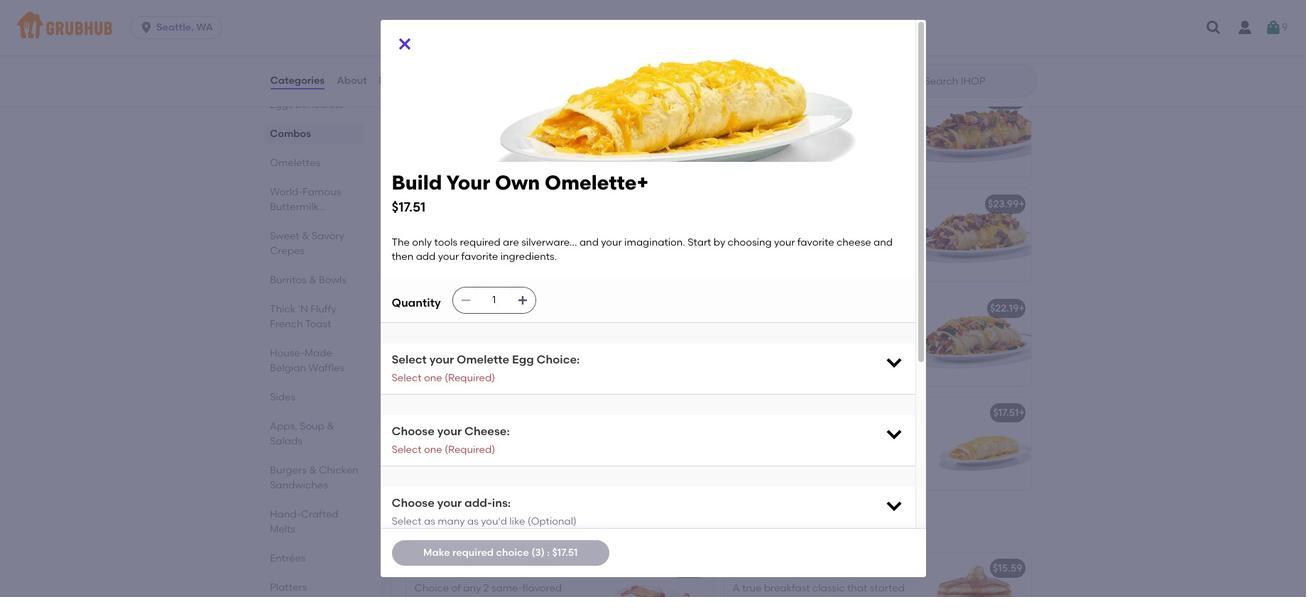 Task type: vqa. For each thing, say whether or not it's contained in the screenshot.
Choice
yes



Task type: locate. For each thing, give the bounding box(es) containing it.
free up seasonal
[[486, 456, 505, 468]]

1 vertical spatial egg
[[480, 407, 499, 419]]

0 vertical spatial free
[[446, 427, 464, 439]]

2 horizontal spatial $17.51
[[993, 407, 1019, 419]]

0 horizontal spatial your
[[446, 170, 490, 195]]

eggs benedicts
[[270, 99, 343, 111]]

add up quantity
[[416, 251, 436, 263]]

egg left choice:
[[512, 353, 534, 367]]

1 vertical spatial your
[[759, 407, 781, 419]]

$23.99 + for big steak omelette image
[[988, 93, 1025, 106]]

choose your add-ins: select as many as you'd like (optional)
[[392, 497, 577, 528]]

$22.19 +
[[990, 302, 1025, 314]]

1 $23.99 + from the top
[[988, 93, 1025, 106]]

1 vertical spatial omelettes
[[270, 157, 320, 169]]

chicken fajita omelette image
[[606, 189, 713, 281]]

chicken left 'fajita'
[[414, 198, 454, 210]]

$23.99 for big steak omelette image
[[988, 93, 1019, 106]]

add
[[416, 251, 436, 263], [815, 470, 835, 482]]

as left the many
[[424, 515, 435, 528]]

build right '$19.79'
[[733, 407, 757, 419]]

0 horizontal spatial add
[[416, 251, 436, 263]]

1 choose from the top
[[392, 425, 435, 438]]

world-famous buttermilk pancakes sweet & savory crepes
[[270, 186, 344, 257]]

build for build your own omelette+
[[733, 407, 757, 419]]

omelette inside select your omelette egg choice: select one (required)
[[457, 353, 509, 367]]

build
[[392, 170, 442, 195], [733, 407, 757, 419]]

1 vertical spatial choosing
[[773, 456, 817, 468]]

by down build your own omelette+
[[759, 456, 770, 468]]

&
[[301, 230, 309, 242], [309, 274, 316, 286], [326, 420, 334, 433], [536, 456, 544, 468], [309, 465, 316, 477]]

1 horizontal spatial own
[[783, 407, 806, 419]]

0 horizontal spatial by
[[714, 236, 725, 249]]

own inside build your own omelette+ $17.51
[[495, 170, 540, 195]]

entrées
[[270, 553, 305, 565]]

build up the chicken fajita omelette
[[392, 170, 442, 195]]

$23.99 + for colorado omelette image
[[988, 198, 1025, 210]]

choose your cheese: select one (required)
[[392, 425, 510, 456]]

of
[[451, 582, 461, 594], [797, 597, 806, 597]]

silverware...
[[521, 236, 577, 249], [733, 441, 788, 453]]

burritos & bowls
[[270, 274, 346, 286]]

world- down "make" on the bottom of the page
[[414, 562, 448, 574]]

1 horizontal spatial choosing
[[773, 456, 817, 468]]

only up quantity
[[412, 236, 432, 249]]

with up cherry
[[562, 427, 583, 439]]

choose down pesto
[[392, 425, 435, 438]]

& up the "sandwiches"
[[309, 465, 316, 477]]

2 down flavored
[[524, 597, 529, 597]]

0 horizontal spatial are
[[503, 236, 519, 249]]

1 vertical spatial buttermilk
[[516, 520, 594, 537]]

your inside build your own omelette+ $17.51
[[446, 170, 490, 195]]

2 vertical spatial pancakes
[[827, 562, 875, 574]]

1 horizontal spatial as
[[467, 515, 479, 528]]

0 vertical spatial own
[[495, 170, 540, 195]]

0 horizontal spatial the
[[392, 236, 410, 249]]

all.
[[741, 597, 755, 597]]

0 horizontal spatial omelette+
[[545, 170, 649, 195]]

then
[[392, 251, 414, 263], [791, 470, 813, 482]]

egg inside select your omelette egg choice: select one (required)
[[512, 353, 534, 367]]

select inside the "choose your add-ins: select as many as you'd like (optional)"
[[392, 515, 422, 528]]

1 vertical spatial omelette+
[[808, 407, 860, 419]]

the up quantity
[[392, 236, 410, 249]]

are
[[503, 236, 519, 249], [844, 427, 860, 439]]

1 horizontal spatial by
[[759, 456, 770, 468]]

veggie
[[444, 407, 478, 419]]

2 vertical spatial $17.51
[[552, 547, 578, 559]]

pancakes inside the world-famous buttermilk pancakes sweet & savory crepes
[[270, 216, 317, 228]]

0 vertical spatial $23.99 +
[[988, 93, 1025, 106]]

4 select from the top
[[392, 515, 422, 528]]

with
[[562, 427, 583, 439], [450, 470, 470, 482], [501, 597, 521, 597]]

required up world-famous pancake combo
[[452, 547, 494, 559]]

$17.51
[[392, 199, 426, 215], [993, 407, 1019, 419], [552, 547, 578, 559]]

2 vertical spatial with
[[501, 597, 521, 597]]

build for build your own omelette+ $17.51
[[392, 170, 442, 195]]

buttermilk up breakfast
[[774, 562, 825, 574]]

0 vertical spatial the
[[392, 236, 410, 249]]

0 vertical spatial $17.51
[[392, 199, 426, 215]]

toast
[[305, 318, 331, 330]]

search icon image
[[902, 72, 919, 89]]

choice of any 2 same-flavored pancakes, served with 2 eggs* you
[[414, 582, 590, 597]]

same-
[[491, 582, 522, 594]]

add-
[[465, 497, 492, 510]]

omelette+ for build your own omelette+ $17.51
[[545, 170, 649, 195]]

omelette inside button
[[487, 198, 533, 210]]

egg
[[512, 353, 534, 367], [480, 407, 499, 419]]

0 vertical spatial buttermilk
[[270, 201, 319, 213]]

fluffy
[[310, 303, 336, 315]]

2 $23.99 + from the top
[[988, 198, 1025, 210]]

0 vertical spatial 2
[[483, 582, 489, 594]]

omelette+
[[545, 170, 649, 195], [808, 407, 860, 419]]

0 vertical spatial cheese
[[837, 236, 871, 249]]

egg up cheese:
[[480, 407, 499, 419]]

0 vertical spatial chicken
[[414, 198, 454, 210]]

thick 'n fluffy french toast
[[270, 303, 336, 330]]

+ for chicken fajita omelette
[[1019, 198, 1025, 210]]

omelette+ for build your own omelette+
[[808, 407, 860, 419]]

by
[[714, 236, 725, 249], [759, 456, 770, 468]]

Input item quantity number field
[[479, 288, 510, 314]]

buttermilk up :
[[516, 520, 594, 537]]

2 vertical spatial famous
[[448, 562, 486, 574]]

buttermilk up sweet
[[270, 201, 319, 213]]

0 vertical spatial one
[[424, 372, 442, 384]]

chicken up the "sandwiches"
[[319, 465, 358, 477]]

only down build your own omelette+
[[753, 427, 773, 439]]

original
[[733, 562, 772, 574]]

your inside select your omelette egg choice: select one (required)
[[430, 353, 454, 367]]

with down same-
[[501, 597, 521, 597]]

0 horizontal spatial then
[[392, 251, 414, 263]]

1 vertical spatial choose
[[392, 497, 435, 510]]

0 vertical spatial pancakes
[[270, 216, 317, 228]]

cheese
[[837, 236, 871, 249], [733, 470, 767, 482]]

spicy poblano omelette image
[[606, 84, 713, 177]]

are down build your own omelette+ $17.51
[[503, 236, 519, 249]]

0 horizontal spatial only
[[412, 236, 432, 249]]

0 vertical spatial of
[[451, 582, 461, 594]]

famous inside the world-famous buttermilk pancakes sweet & savory crepes
[[302, 186, 341, 198]]

1 vertical spatial $23.99 +
[[988, 198, 1025, 210]]

burgers & chicken sandwiches
[[270, 465, 358, 492]]

pancakes for world-famous buttermilk pancakes
[[598, 520, 671, 537]]

+
[[701, 93, 707, 106], [1019, 93, 1025, 106], [1019, 198, 1025, 210], [1019, 302, 1025, 314], [1019, 407, 1025, 419]]

are down build your own omelette+
[[844, 427, 860, 439]]

many
[[438, 515, 465, 528]]

omelettes down "combos"
[[270, 157, 320, 169]]

omelette down bacon temptation omelette
[[457, 353, 509, 367]]

of left our
[[797, 597, 806, 597]]

0 horizontal spatial 2
[[483, 582, 489, 594]]

1 horizontal spatial 2
[[524, 597, 529, 597]]

0 vertical spatial with
[[562, 427, 583, 439]]

then up quantity
[[392, 251, 414, 263]]

buttermilk
[[270, 201, 319, 213], [516, 520, 594, 537], [774, 562, 825, 574]]

omelette for temptation
[[507, 302, 552, 314]]

1 vertical spatial (required)
[[445, 444, 495, 456]]

seattle, wa
[[156, 21, 213, 33]]

1 horizontal spatial imagination.
[[836, 441, 897, 453]]

2 vertical spatial required
[[452, 547, 494, 559]]

your inside choose your cheese: select one (required)
[[437, 425, 462, 438]]

1 vertical spatial chicken
[[319, 465, 358, 477]]

pancakes for world-famous buttermilk pancakes sweet & savory crepes
[[270, 216, 317, 228]]

as down add-
[[467, 515, 479, 528]]

choose for choose your add-ins:
[[392, 497, 435, 510]]

1 horizontal spatial omelette+
[[808, 407, 860, 419]]

Search IHOP search field
[[923, 75, 1032, 88]]

one inside select your omelette egg choice: select one (required)
[[424, 372, 442, 384]]

buttermilk for world-famous buttermilk pancakes
[[516, 520, 594, 537]]

omelettes up reviews
[[403, 51, 480, 69]]

2 as from the left
[[467, 515, 479, 528]]

crafted
[[300, 509, 338, 521]]

by right chicken fajita omelette image
[[714, 236, 725, 249]]

1 horizontal spatial $17.51
[[552, 547, 578, 559]]

0 horizontal spatial silverware...
[[521, 236, 577, 249]]

own for build your own omelette+ $17.51
[[495, 170, 540, 195]]

2 up served
[[483, 582, 489, 594]]

1 vertical spatial pancakes
[[598, 520, 671, 537]]

omelette right steak
[[781, 93, 827, 106]]

0 vertical spatial silverware...
[[521, 236, 577, 249]]

one up pesto
[[424, 372, 442, 384]]

1 vertical spatial one
[[424, 444, 442, 456]]

0 horizontal spatial start
[[688, 236, 711, 249]]

1 vertical spatial $23.99
[[988, 198, 1019, 210]]

tools down build your own omelette+
[[775, 427, 798, 439]]

0 horizontal spatial imagination.
[[624, 236, 685, 249]]

with down nut-
[[450, 470, 470, 482]]

required down the chicken fajita omelette
[[460, 236, 501, 249]]

0 vertical spatial $23.99
[[988, 93, 1019, 106]]

0 vertical spatial imagination.
[[624, 236, 685, 249]]

& inside the world-famous buttermilk pancakes sweet & savory crepes
[[301, 230, 309, 242]]

0 vertical spatial famous
[[302, 186, 341, 198]]

1 vertical spatial famous
[[454, 520, 513, 537]]

choosing
[[728, 236, 772, 249], [773, 456, 817, 468]]

start
[[688, 236, 711, 249], [733, 456, 756, 468]]

free
[[446, 427, 464, 439], [486, 456, 505, 468]]

famous down add-
[[454, 520, 513, 537]]

omelette
[[517, 427, 560, 439]]

choose for choose your cheese:
[[392, 425, 435, 438]]

pancakes up the world-famous pancake combo image
[[598, 520, 671, 537]]

(full
[[884, 562, 905, 574]]

(required) down egg
[[445, 444, 495, 456]]

1 vertical spatial required
[[801, 427, 842, 439]]

pancakes up that
[[827, 562, 875, 574]]

the only tools required are silverware... and your imagination. start by choosing your favorite cheese and then add your favorite ingredients.
[[392, 236, 895, 263], [733, 427, 898, 497]]

1 horizontal spatial add
[[815, 470, 835, 482]]

avocado toast image
[[606, 0, 713, 22]]

svg image
[[1205, 19, 1222, 36], [1265, 19, 1282, 36], [460, 295, 471, 306], [517, 295, 528, 306], [884, 353, 904, 373]]

2 (required) from the top
[[445, 444, 495, 456]]

1 horizontal spatial build
[[733, 407, 757, 419]]

omelette+ inside build your own omelette+ $17.51
[[545, 170, 649, 195]]

0 vertical spatial then
[[392, 251, 414, 263]]

(required) up veggie
[[445, 372, 495, 384]]

spinach & mushroom omelette image
[[924, 293, 1031, 385]]

of left any
[[451, 582, 461, 594]]

select left the many
[[392, 515, 422, 528]]

svg image inside seattle, wa button
[[139, 21, 154, 35]]

& down roasted
[[536, 456, 544, 468]]

make
[[423, 547, 450, 559]]

0 horizontal spatial chicken
[[319, 465, 358, 477]]

1 horizontal spatial only
[[753, 427, 773, 439]]

famous up any
[[448, 562, 486, 574]]

2 $23.99 from the top
[[988, 198, 1019, 210]]

0 horizontal spatial own
[[495, 170, 540, 195]]

buttermilk for world-famous buttermilk pancakes sweet & savory crepes
[[270, 201, 319, 213]]

ingredients.
[[501, 251, 557, 263], [733, 484, 789, 497]]

bacon temptation omelette image
[[606, 293, 713, 385]]

famous
[[302, 186, 341, 198], [454, 520, 513, 537], [448, 562, 486, 574]]

2 horizontal spatial with
[[562, 427, 583, 439]]

sides
[[270, 391, 295, 403]]

2 vertical spatial world-
[[414, 562, 448, 574]]

choose inside the "choose your add-ins: select as many as you'd like (optional)"
[[392, 497, 435, 510]]

omelette
[[781, 93, 827, 106], [487, 198, 533, 210], [507, 302, 552, 314], [457, 353, 509, 367], [533, 407, 579, 419]]

2 choose from the top
[[392, 497, 435, 510]]

silverware... down build your own omelette+
[[733, 441, 788, 453]]

colorado omelette image
[[924, 189, 1031, 281]]

1 vertical spatial own
[[783, 407, 806, 419]]

five
[[778, 597, 795, 597]]

1 horizontal spatial tools
[[775, 427, 798, 439]]

tools down 'fajita'
[[434, 236, 458, 249]]

1 $23.99 from the top
[[988, 93, 1019, 106]]

& inside apps, soup & salads
[[326, 420, 334, 433]]

buttermilk inside the world-famous buttermilk pancakes sweet & savory crepes
[[270, 201, 319, 213]]

1 horizontal spatial of
[[797, 597, 806, 597]]

world- up "make" on the bottom of the page
[[403, 520, 454, 537]]

0 horizontal spatial cheese
[[733, 470, 767, 482]]

world- for world-famous pancake combo
[[414, 562, 448, 574]]

required
[[460, 236, 501, 249], [801, 427, 842, 439], [452, 547, 494, 559]]

free down veggie
[[446, 427, 464, 439]]

select up pesto
[[392, 372, 422, 384]]

1 horizontal spatial your
[[759, 407, 781, 419]]

choose inside choose your cheese: select one (required)
[[392, 425, 435, 438]]

world- up sweet
[[270, 186, 302, 198]]

1 horizontal spatial free
[[486, 456, 505, 468]]

pancakes up sweet
[[270, 216, 317, 228]]

nut-
[[466, 456, 486, 468]]

(required) inside select your omelette egg choice: select one (required)
[[445, 372, 495, 384]]

made
[[304, 347, 332, 359]]

bacon temptation omelette
[[414, 302, 552, 314]]

3 select from the top
[[392, 444, 422, 456]]

0 vertical spatial only
[[412, 236, 432, 249]]

& right soup
[[326, 420, 334, 433]]

tools
[[434, 236, 458, 249], [775, 427, 798, 439]]

1 vertical spatial the only tools required are silverware... and your imagination. start by choosing your favorite cheese and then add your favorite ingredients.
[[733, 427, 898, 497]]

world-famous buttermilk pancakes
[[403, 520, 671, 537]]

1 horizontal spatial ingredients.
[[733, 484, 789, 497]]

$17.51 inside build your own omelette+ $17.51
[[392, 199, 426, 215]]

then down build your own omelette+
[[791, 470, 813, 482]]

0 vertical spatial omelette+
[[545, 170, 649, 195]]

choose
[[392, 425, 435, 438], [392, 497, 435, 510]]

1 horizontal spatial silverware...
[[733, 441, 788, 453]]

soup
[[299, 420, 324, 433]]

the down build your own omelette+
[[733, 427, 751, 439]]

choose down the served
[[392, 497, 435, 510]]

omelette right temptation
[[507, 302, 552, 314]]

required down build your own omelette+
[[801, 427, 842, 439]]

1 horizontal spatial buttermilk
[[516, 520, 594, 537]]

1 horizontal spatial egg
[[512, 353, 534, 367]]

0 vertical spatial choose
[[392, 425, 435, 438]]

own for build your own omelette+
[[783, 407, 806, 419]]

omelettes
[[403, 51, 480, 69], [270, 157, 320, 169]]

select down bacon
[[392, 353, 427, 367]]

pesto veggie egg white omelette image
[[606, 397, 713, 490]]

build your own omelette+ $17.51
[[392, 170, 649, 215]]

1 (required) from the top
[[445, 372, 495, 384]]

chicken inside button
[[414, 198, 454, 210]]

choice
[[496, 547, 529, 559]]

svg image
[[139, 21, 154, 35], [396, 36, 413, 53], [884, 424, 904, 444], [884, 496, 904, 516]]

add down build your own omelette+
[[815, 470, 835, 482]]

fajita
[[457, 198, 485, 210]]

select down cage-
[[392, 444, 422, 456]]

2 one from the top
[[424, 444, 442, 456]]

omelette inside button
[[507, 302, 552, 314]]

famous up savory
[[302, 186, 341, 198]]

& right sweet
[[301, 230, 309, 242]]

0 vertical spatial world-
[[270, 186, 302, 198]]

house-
[[270, 347, 304, 359]]

omelette right 'fajita'
[[487, 198, 533, 210]]

one down cage-
[[424, 444, 442, 456]]

your for build your own omelette+ $17.51
[[446, 170, 490, 195]]

2 select from the top
[[392, 372, 422, 384]]

build inside build your own omelette+ $17.51
[[392, 170, 442, 195]]

original buttermilk pancakes - (full stack) image
[[924, 553, 1031, 597]]

0 horizontal spatial of
[[451, 582, 461, 594]]

bowls
[[319, 274, 346, 286]]

with inside choice of any 2 same-flavored pancakes, served with 2 eggs* you
[[501, 597, 521, 597]]

1 vertical spatial add
[[815, 470, 835, 482]]

started
[[870, 582, 905, 594]]

pancakes
[[270, 216, 317, 228], [598, 520, 671, 537], [827, 562, 875, 574]]

1 vertical spatial build
[[733, 407, 757, 419]]

1 vertical spatial world-
[[403, 520, 454, 537]]

silverware... down build your own omelette+ $17.51
[[521, 236, 577, 249]]

1 one from the top
[[424, 372, 442, 384]]

1 vertical spatial the
[[733, 427, 751, 439]]



Task type: describe. For each thing, give the bounding box(es) containing it.
fresh
[[518, 470, 542, 482]]

1 vertical spatial are
[[844, 427, 860, 439]]

1 vertical spatial ingredients.
[[733, 484, 789, 497]]

like
[[509, 515, 525, 528]]

melts
[[270, 523, 295, 536]]

& inside burgers & chicken sandwiches
[[309, 465, 316, 477]]

0 horizontal spatial free
[[446, 427, 464, 439]]

main navigation navigation
[[0, 0, 1306, 55]]

reviews button
[[378, 55, 419, 107]]

$23.99 for colorado omelette image
[[988, 198, 1019, 210]]

0 vertical spatial required
[[460, 236, 501, 249]]

big
[[733, 93, 749, 106]]

seattle, wa button
[[130, 16, 228, 39]]

waffles
[[308, 362, 344, 374]]

omelette for your
[[457, 353, 509, 367]]

make required choice (3) : $17.51
[[423, 547, 578, 559]]

$20.99
[[673, 562, 704, 574]]

1 vertical spatial by
[[759, 456, 770, 468]]

build your own omelette+ image
[[924, 397, 1031, 490]]

combos
[[270, 128, 311, 140]]

0 vertical spatial start
[[688, 236, 711, 249]]

white
[[488, 427, 514, 439]]

served
[[414, 470, 448, 482]]

0 vertical spatial are
[[503, 236, 519, 249]]

1 as from the left
[[424, 515, 435, 528]]

fluffy,
[[827, 597, 853, 597]]

platters
[[270, 582, 307, 594]]

french
[[270, 318, 303, 330]]

fruit.
[[544, 470, 566, 482]]

pancake
[[489, 562, 532, 574]]

seasonal
[[473, 470, 516, 482]]

served
[[467, 597, 499, 597]]

true
[[742, 582, 762, 594]]

burritos
[[270, 274, 306, 286]]

pesto veggie egg white omelette
[[414, 407, 579, 419]]

seattle,
[[156, 21, 194, 33]]

omelette up omelette
[[533, 407, 579, 419]]

$19.79
[[676, 407, 704, 419]]

a
[[733, 582, 740, 594]]

your for build your own omelette+
[[759, 407, 781, 419]]

world-famous pancake combo image
[[606, 553, 713, 597]]

$22.19
[[990, 302, 1019, 314]]

0 vertical spatial the only tools required are silverware... and your imagination. start by choosing your favorite cheese and then add your favorite ingredients.
[[392, 236, 895, 263]]

temptation
[[448, 302, 504, 314]]

cherry
[[557, 441, 588, 453]]

0 vertical spatial ingredients.
[[501, 251, 557, 263]]

cheese:
[[465, 425, 510, 438]]

thick
[[270, 303, 295, 315]]

eggs*
[[532, 597, 560, 597]]

your inside the "choose your add-ins: select as many as you'd like (optional)"
[[437, 497, 462, 510]]

burgers
[[270, 465, 306, 477]]

stack)
[[907, 562, 939, 574]]

+ for pesto veggie egg white omelette
[[1019, 407, 1025, 419]]

1 select from the top
[[392, 353, 427, 367]]

1 vertical spatial with
[[450, 470, 470, 482]]

1 vertical spatial only
[[753, 427, 773, 439]]

choice:
[[537, 353, 580, 367]]

salads
[[270, 435, 302, 447]]

omelette for steak
[[781, 93, 827, 106]]

$17.51 +
[[993, 407, 1025, 419]]

world-famous pancake combo
[[414, 562, 570, 574]]

quantity
[[392, 296, 441, 310]]

categories
[[270, 74, 325, 87]]

bacon temptation omelette button
[[406, 293, 713, 385]]

chicken fajita omelette
[[414, 198, 533, 210]]

of inside a true breakfast classic that started it all. get five of our fluffy, world
[[797, 597, 806, 597]]

chicken inside burgers & chicken sandwiches
[[319, 465, 358, 477]]

roasted
[[518, 441, 555, 453]]

0 vertical spatial choosing
[[728, 236, 772, 249]]

9
[[1282, 21, 1288, 33]]

mushrooms,
[[456, 441, 515, 453]]

breakfast
[[764, 582, 810, 594]]

chicken fajita omelette button
[[406, 189, 713, 281]]

pancakes,
[[414, 597, 464, 597]]

1 vertical spatial silverware...
[[733, 441, 788, 453]]

a true breakfast classic that started it all. get five of our fluffy, world
[[733, 582, 908, 597]]

apps,
[[270, 420, 297, 433]]

it
[[733, 597, 739, 597]]

-
[[877, 562, 882, 574]]

1 vertical spatial tools
[[775, 427, 798, 439]]

cage-
[[414, 427, 446, 439]]

reviews
[[379, 74, 419, 87]]

famous for world-famous pancake combo
[[448, 562, 486, 574]]

tomatoes,
[[414, 456, 464, 468]]

0 vertical spatial omelettes
[[403, 51, 480, 69]]

sandwiches
[[270, 479, 328, 492]]

1 vertical spatial imagination.
[[836, 441, 897, 453]]

build your own omelette+
[[733, 407, 860, 419]]

1 horizontal spatial the
[[733, 427, 751, 439]]

1 vertical spatial then
[[791, 470, 813, 482]]

savory
[[311, 230, 344, 242]]

$15.59
[[993, 562, 1022, 574]]

white
[[502, 407, 530, 419]]

(optional)
[[528, 515, 577, 528]]

2 vertical spatial buttermilk
[[774, 562, 825, 574]]

world- inside the world-famous buttermilk pancakes sweet & savory crepes
[[270, 186, 302, 198]]

$23.39 +
[[670, 93, 707, 106]]

0 vertical spatial add
[[416, 251, 436, 263]]

1 vertical spatial cheese
[[733, 470, 767, 482]]

one inside choose your cheese: select one (required)
[[424, 444, 442, 456]]

you'd
[[481, 515, 507, 528]]

steak
[[751, 93, 779, 106]]

1 vertical spatial $17.51
[[993, 407, 1019, 419]]

categories button
[[270, 55, 325, 107]]

crepes
[[270, 245, 304, 257]]

omelette for fajita
[[487, 198, 533, 210]]

pesto
[[507, 456, 534, 468]]

svg image inside 9 button
[[1265, 19, 1282, 36]]

hand-crafted melts
[[270, 509, 338, 536]]

select inside choose your cheese: select one (required)
[[392, 444, 422, 456]]

0 vertical spatial by
[[714, 236, 725, 249]]

combo
[[534, 562, 570, 574]]

& left the 'bowls'
[[309, 274, 316, 286]]

$23.39
[[670, 93, 701, 106]]

& inside cage-free egg white omelette with sautéed mushrooms, roasted cherry tomatoes, nut-free pesto & avocado. served with seasonal fresh fruit.
[[536, 456, 544, 468]]

1 horizontal spatial start
[[733, 456, 756, 468]]

cage-free egg white omelette with sautéed mushrooms, roasted cherry tomatoes, nut-free pesto & avocado. served with seasonal fresh fruit.
[[414, 427, 592, 482]]

sweet
[[270, 230, 299, 242]]

(required) inside choose your cheese: select one (required)
[[445, 444, 495, 456]]

select your omelette egg choice: select one (required)
[[392, 353, 580, 384]]

wa
[[196, 21, 213, 33]]

about button
[[336, 55, 368, 107]]

flavored
[[522, 582, 562, 594]]

sautéed
[[414, 441, 454, 453]]

that
[[847, 582, 868, 594]]

benedicts
[[295, 99, 343, 111]]

world- for world-famous buttermilk pancakes
[[403, 520, 454, 537]]

0 horizontal spatial egg
[[480, 407, 499, 419]]

0 vertical spatial tools
[[434, 236, 458, 249]]

1 vertical spatial free
[[486, 456, 505, 468]]

big steak omelette image
[[924, 84, 1031, 177]]

+ for bacon temptation omelette
[[1019, 302, 1025, 314]]

1 vertical spatial 2
[[524, 597, 529, 597]]

ins:
[[492, 497, 511, 510]]

famous for world-famous buttermilk pancakes
[[454, 520, 513, 537]]

any
[[463, 582, 481, 594]]

house-made belgian waffles
[[270, 347, 344, 374]]

1 horizontal spatial cheese
[[837, 236, 871, 249]]

of inside choice of any 2 same-flavored pancakes, served with 2 eggs* you
[[451, 582, 461, 594]]

2 horizontal spatial pancakes
[[827, 562, 875, 574]]

'n
[[298, 303, 308, 315]]



